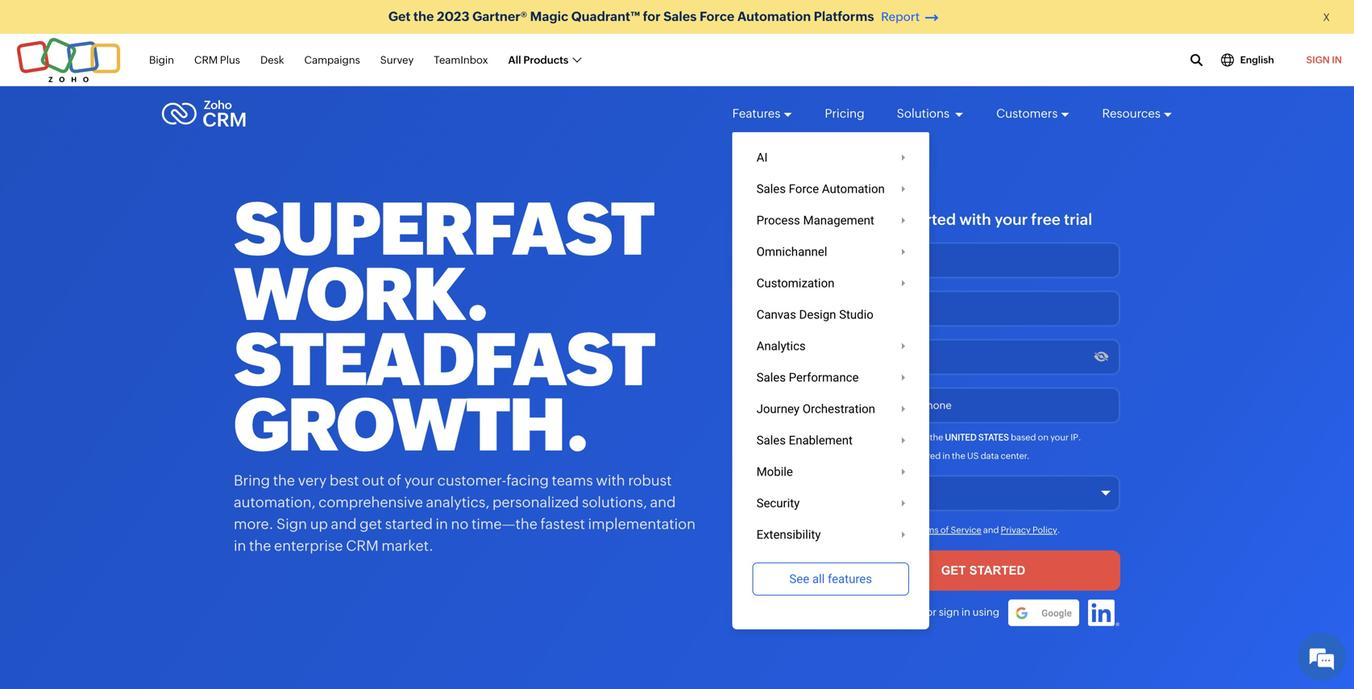 Task type: vqa. For each thing, say whether or not it's contained in the screenshot.
Ramya Senior Product Support Engineer
no



Task type: locate. For each thing, give the bounding box(es) containing it.
extensibility
[[757, 528, 821, 542]]

sales performance
[[757, 371, 859, 385]]

get up survey
[[389, 9, 411, 24]]

1 vertical spatial get
[[875, 211, 901, 228]]

0 vertical spatial crm
[[194, 54, 218, 66]]

and down robust
[[650, 494, 676, 511]]

and right up at bottom left
[[331, 516, 357, 533]]

1 vertical spatial with
[[596, 473, 625, 489]]

management
[[803, 213, 875, 227]]

for
[[643, 9, 661, 24]]

customers
[[997, 106, 1058, 121]]

started up the market.
[[385, 516, 433, 533]]

will
[[887, 451, 901, 461]]

1 horizontal spatial started
[[904, 211, 956, 228]]

sales for sales enablement
[[757, 433, 786, 448]]

get for get started with your free trial
[[875, 211, 901, 228]]

Enter your phone number text field
[[847, 388, 1121, 424]]

like
[[878, 433, 892, 443]]

1 vertical spatial .
[[1058, 525, 1061, 535]]

process management link
[[733, 205, 929, 236]]

sales enablement link
[[733, 425, 929, 456]]

the right to
[[898, 525, 912, 535]]

security
[[757, 496, 800, 510]]

pricing link
[[825, 92, 865, 135]]

automation left platforms
[[738, 9, 811, 24]]

features
[[828, 572, 872, 586]]

i agree to the terms of service and privacy policy .
[[859, 525, 1061, 535]]

growth.
[[234, 383, 588, 467]]

1 vertical spatial crm
[[346, 538, 379, 554]]

started
[[904, 211, 956, 228], [385, 516, 433, 533]]

crm down get
[[346, 538, 379, 554]]

extensibility link
[[733, 519, 929, 551]]

1 vertical spatial started
[[385, 516, 433, 533]]

0 vertical spatial get
[[389, 9, 411, 24]]

canvas
[[757, 308, 797, 322]]

omnichannel
[[757, 245, 828, 259]]

1 horizontal spatial get
[[875, 211, 901, 228]]

your for steadfast
[[404, 473, 435, 489]]

sales inside the sales force automation 'link'
[[757, 182, 786, 196]]

sales
[[664, 9, 697, 24], [757, 182, 786, 196], [757, 371, 786, 385], [757, 433, 786, 448]]

omnichannel link
[[733, 236, 929, 268]]

your left "ip"
[[1051, 433, 1069, 443]]

service
[[951, 525, 982, 535]]

0 vertical spatial started
[[904, 211, 956, 228]]

1 vertical spatial automation
[[822, 182, 885, 196]]

on
[[1038, 433, 1049, 443]]

zoho crm logo image
[[161, 96, 247, 131]]

of
[[388, 473, 402, 489], [941, 525, 949, 535]]

steadfast
[[234, 318, 655, 402]]

your data will be stored in the us data center.
[[847, 451, 1030, 461]]

crm inside superfast work. steadfast growth. bring the very best out of your customer-facing teams with robust automation, comprehensive analytics, personalized solutions, and more. sign up and get started in no time—the fastest implementation in the enterprise crm market.
[[346, 538, 379, 554]]

1 horizontal spatial crm
[[346, 538, 379, 554]]

1 horizontal spatial automation
[[822, 182, 885, 196]]

report
[[881, 10, 920, 24]]

1 horizontal spatial your
[[995, 211, 1028, 228]]

all products
[[508, 54, 569, 66]]

desk
[[260, 54, 284, 66]]

market.
[[382, 538, 434, 554]]

and left "privacy"
[[984, 525, 999, 535]]

0 horizontal spatial get
[[389, 9, 411, 24]]

force right for
[[700, 9, 735, 24]]

data right us at the bottom of page
[[981, 451, 999, 461]]

0 vertical spatial .
[[1079, 433, 1082, 443]]

using
[[973, 606, 1000, 618]]

started up enter your name text box
[[904, 211, 956, 228]]

+1
[[856, 401, 866, 413]]

looks
[[854, 433, 876, 443]]

sales right for
[[664, 9, 697, 24]]

with up enter your name text box
[[960, 211, 992, 228]]

magic
[[530, 9, 569, 24]]

crm plus
[[194, 54, 240, 66]]

get
[[360, 516, 382, 533]]

0 horizontal spatial with
[[596, 473, 625, 489]]

agree
[[863, 525, 886, 535]]

your inside superfast work. steadfast growth. bring the very best out of your customer-facing teams with robust automation, comprehensive analytics, personalized solutions, and more. sign up and get started in no time—the fastest implementation in the enterprise crm market.
[[404, 473, 435, 489]]

0 vertical spatial of
[[388, 473, 402, 489]]

2 horizontal spatial your
[[1051, 433, 1069, 443]]

journey
[[757, 402, 800, 416]]

. right "privacy"
[[1058, 525, 1061, 535]]

0 vertical spatial automation
[[738, 9, 811, 24]]

1 horizontal spatial force
[[789, 182, 819, 196]]

of right "out"
[[388, 473, 402, 489]]

in
[[921, 433, 928, 443], [943, 451, 951, 461], [436, 516, 448, 533], [234, 538, 246, 554], [962, 606, 971, 618]]

ai link
[[733, 142, 929, 173]]

.
[[1079, 433, 1082, 443], [1058, 525, 1061, 535]]

0 vertical spatial with
[[960, 211, 992, 228]]

your for like
[[1051, 433, 1069, 443]]

None submit
[[847, 551, 1121, 591]]

superfast work. steadfast growth. bring the very best out of your customer-facing teams with robust automation, comprehensive analytics, personalized solutions, and more. sign up and get started in no time—the fastest implementation in the enterprise crm market.
[[234, 187, 696, 554]]

with inside superfast work. steadfast growth. bring the very best out of your customer-facing teams with robust automation, comprehensive analytics, personalized solutions, and more. sign up and get started in no time—the fastest implementation in the enterprise crm market.
[[596, 473, 625, 489]]

force up process management
[[789, 182, 819, 196]]

0 horizontal spatial started
[[385, 516, 433, 533]]

started inside superfast work. steadfast growth. bring the very best out of your customer-facing teams with robust automation, comprehensive analytics, personalized solutions, and more. sign up and get started in no time—the fastest implementation in the enterprise crm market.
[[385, 516, 433, 533]]

0 horizontal spatial your
[[404, 473, 435, 489]]

. right on
[[1079, 433, 1082, 443]]

get down the sales force automation 'link'
[[875, 211, 901, 228]]

time—the
[[472, 516, 538, 533]]

the left 2023
[[414, 9, 434, 24]]

1 vertical spatial force
[[789, 182, 819, 196]]

sales inside sales enablement link
[[757, 433, 786, 448]]

enablement
[[789, 433, 853, 448]]

up
[[310, 516, 328, 533]]

superfast
[[234, 187, 654, 271]]

sales inside sales performance link
[[757, 371, 786, 385]]

data
[[867, 451, 885, 461], [981, 451, 999, 461]]

see all features link
[[753, 563, 909, 596]]

automation up management
[[822, 182, 885, 196]]

crm left the plus on the left top
[[194, 54, 218, 66]]

data left will
[[867, 451, 885, 461]]

0 horizontal spatial crm
[[194, 54, 218, 66]]

your left free
[[995, 211, 1028, 228]]

1 vertical spatial your
[[1051, 433, 1069, 443]]

0 horizontal spatial force
[[700, 9, 735, 24]]

customization link
[[733, 268, 929, 299]]

1 horizontal spatial of
[[941, 525, 949, 535]]

your up analytics,
[[404, 473, 435, 489]]

Enter your name text field
[[847, 242, 1121, 279]]

comprehensive
[[319, 494, 423, 511]]

platforms
[[814, 9, 875, 24]]

it looks like you're in the united states based on your ip .
[[847, 433, 1082, 443]]

0 vertical spatial force
[[700, 9, 735, 24]]

customer-
[[438, 473, 507, 489]]

see all features
[[790, 572, 872, 586]]

sales up process
[[757, 182, 786, 196]]

0 horizontal spatial data
[[867, 451, 885, 461]]

0 horizontal spatial of
[[388, 473, 402, 489]]

with up solutions,
[[596, 473, 625, 489]]

your
[[995, 211, 1028, 228], [1051, 433, 1069, 443], [404, 473, 435, 489]]

x
[[1324, 11, 1330, 23]]

best
[[330, 473, 359, 489]]

2 vertical spatial your
[[404, 473, 435, 489]]

of right terms
[[941, 525, 949, 535]]

sales up mobile
[[757, 433, 786, 448]]

survey link
[[380, 45, 414, 75]]

2 data from the left
[[981, 451, 999, 461]]

in
[[1332, 54, 1343, 65]]

sales up journey
[[757, 371, 786, 385]]

1 horizontal spatial data
[[981, 451, 999, 461]]

pricing
[[825, 106, 865, 121]]

force
[[700, 9, 735, 24], [789, 182, 819, 196]]

0 horizontal spatial automation
[[738, 9, 811, 24]]

to
[[888, 525, 897, 535]]

in left no
[[436, 516, 448, 533]]

automation inside the sales force automation 'link'
[[822, 182, 885, 196]]



Task type: describe. For each thing, give the bounding box(es) containing it.
or
[[927, 606, 937, 618]]

journey orchestration
[[757, 402, 876, 416]]

1 horizontal spatial with
[[960, 211, 992, 228]]

in right sign
[[962, 606, 971, 618]]

1 vertical spatial of
[[941, 525, 949, 535]]

teaminbox
[[434, 54, 488, 66]]

stored
[[915, 451, 941, 461]]

the down more.
[[249, 538, 271, 554]]

privacy
[[1001, 525, 1031, 535]]

solutions,
[[582, 494, 647, 511]]

1 data from the left
[[867, 451, 885, 461]]

force inside 'link'
[[789, 182, 819, 196]]

fastest
[[541, 516, 585, 533]]

analytics
[[757, 339, 806, 353]]

facing
[[507, 473, 549, 489]]

in down more.
[[234, 538, 246, 554]]

sign
[[277, 516, 307, 533]]

sales force automation link
[[733, 173, 929, 205]]

enterprise
[[274, 538, 343, 554]]

report link
[[877, 10, 942, 24]]

in right stored
[[943, 451, 951, 461]]

automation,
[[234, 494, 316, 511]]

center.
[[1001, 451, 1030, 461]]

campaigns link
[[304, 45, 360, 75]]

the left us at the bottom of page
[[952, 451, 966, 461]]

security link
[[733, 488, 929, 519]]

Enter password for your account password field
[[847, 339, 1121, 375]]

get for get the 2023 gartner® magic quadrant™ for sales force automation platforms report
[[389, 9, 411, 24]]

0 horizontal spatial and
[[331, 516, 357, 533]]

performance
[[789, 371, 859, 385]]

teams
[[552, 473, 593, 489]]

sales performance link
[[733, 362, 929, 393]]

of inside superfast work. steadfast growth. bring the very best out of your customer-facing teams with robust automation, comprehensive analytics, personalized solutions, and more. sign up and get started in no time—the fastest implementation in the enterprise crm market.
[[388, 473, 402, 489]]

0 vertical spatial your
[[995, 211, 1028, 228]]

sign in link
[[1295, 44, 1355, 76]]

i
[[859, 525, 861, 535]]

mobile link
[[733, 456, 929, 488]]

all
[[508, 54, 521, 66]]

1 horizontal spatial .
[[1079, 433, 1082, 443]]

campaigns
[[304, 54, 360, 66]]

robust
[[628, 473, 672, 489]]

plus
[[220, 54, 240, 66]]

sales force automation
[[757, 182, 885, 196]]

orchestration
[[803, 402, 876, 416]]

bring
[[234, 473, 270, 489]]

1 horizontal spatial and
[[650, 494, 676, 511]]

products
[[524, 54, 569, 66]]

be
[[902, 451, 913, 461]]

more.
[[234, 516, 274, 533]]

sales for sales force automation
[[757, 182, 786, 196]]

sign
[[939, 606, 960, 618]]

you're
[[893, 433, 919, 443]]

get started with your free trial
[[875, 211, 1093, 228]]

journey orchestration link
[[733, 393, 929, 425]]

design
[[799, 308, 836, 322]]

analytics link
[[733, 331, 929, 362]]

out
[[362, 473, 385, 489]]

0 horizontal spatial .
[[1058, 525, 1061, 535]]

the up "your data will be stored in the us data center." at the bottom
[[930, 433, 944, 443]]

desk link
[[260, 45, 284, 75]]

process
[[757, 213, 801, 227]]

studio
[[839, 308, 874, 322]]

personalized
[[493, 494, 579, 511]]

implementation
[[588, 516, 696, 533]]

solutions
[[897, 106, 952, 121]]

free
[[1032, 211, 1061, 228]]

2 horizontal spatial and
[[984, 525, 999, 535]]

sales for sales performance
[[757, 371, 786, 385]]

see
[[790, 572, 810, 586]]

bigin
[[149, 54, 174, 66]]

english
[[1241, 54, 1275, 65]]

trial
[[1064, 211, 1093, 228]]

united
[[945, 433, 977, 443]]

ip
[[1071, 433, 1079, 443]]

states
[[979, 433, 1009, 443]]

mobile
[[757, 465, 793, 479]]

process management
[[757, 213, 875, 227]]

customization
[[757, 276, 835, 290]]

Enter your email text field
[[847, 291, 1121, 327]]

gartner®
[[473, 9, 527, 24]]

analytics,
[[426, 494, 490, 511]]

it
[[847, 433, 852, 443]]

survey
[[380, 54, 414, 66]]

sales enablement
[[757, 433, 853, 448]]

terms of service link
[[914, 525, 982, 535]]

work.
[[234, 253, 488, 336]]

sign in
[[1307, 54, 1343, 65]]

privacy policy link
[[1001, 525, 1058, 535]]

crm inside crm plus link
[[194, 54, 218, 66]]

in right you're at the right of the page
[[921, 433, 928, 443]]

all
[[813, 572, 825, 586]]

sign
[[1307, 54, 1330, 65]]

teaminbox link
[[434, 45, 488, 75]]

the up automation,
[[273, 473, 295, 489]]

very
[[298, 473, 327, 489]]



